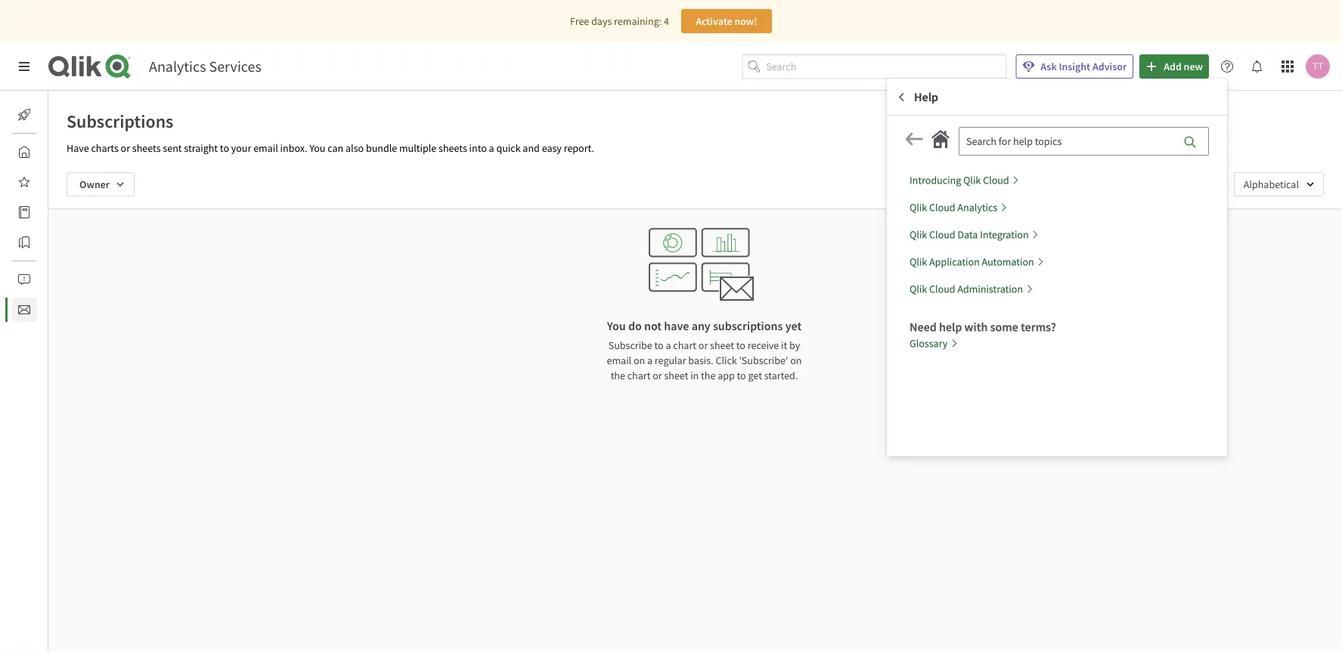 Task type: locate. For each thing, give the bounding box(es) containing it.
chart down subscribe in the left of the page
[[628, 369, 651, 383]]

you left can
[[310, 141, 326, 155]]

1 horizontal spatial or
[[653, 369, 662, 383]]

add
[[1164, 60, 1182, 73]]

0 horizontal spatial email
[[254, 141, 278, 155]]

to
[[220, 141, 229, 155], [655, 339, 664, 353], [737, 339, 746, 353], [737, 369, 746, 383]]

Alphabetical field
[[1235, 172, 1325, 197]]

searchbar element
[[742, 54, 1007, 79]]

1 the from the left
[[611, 369, 626, 383]]

ask insight advisor button
[[1016, 54, 1134, 79]]

email inside you do not have any subscriptions yet subscribe to a chart or sheet to receive it by email on a regular basis. click 'subscribe' on the chart or sheet in the app to get started.
[[607, 354, 632, 368]]

a right into
[[489, 141, 495, 155]]

insight
[[1060, 60, 1091, 73]]

new
[[1184, 60, 1204, 73]]

1 vertical spatial sheet
[[665, 369, 689, 383]]

subscriptions image
[[18, 304, 30, 316]]

1 on from the left
[[634, 354, 645, 368]]

alphabetical
[[1244, 178, 1300, 191]]

0 horizontal spatial sheet
[[665, 369, 689, 383]]

1 horizontal spatial the
[[701, 369, 716, 383]]

0 vertical spatial email
[[254, 141, 278, 155]]

on down by at the right of the page
[[791, 354, 802, 368]]

have
[[67, 141, 89, 155]]

do
[[629, 319, 642, 334]]

0 horizontal spatial you
[[310, 141, 326, 155]]

1 horizontal spatial on
[[791, 354, 802, 368]]

0 vertical spatial you
[[310, 141, 326, 155]]

owner button
[[67, 172, 135, 197]]

now!
[[735, 14, 758, 28]]

you do not have any subscriptions yet subscribe to a chart or sheet to receive it by email on a regular basis. click 'subscribe' on the chart or sheet in the app to get started.
[[607, 319, 802, 383]]

owner
[[79, 178, 110, 191]]

a up regular
[[666, 339, 671, 353]]

'subscribe'
[[740, 354, 789, 368]]

4
[[664, 14, 670, 28]]

or down regular
[[653, 369, 662, 383]]

0 horizontal spatial chart
[[628, 369, 651, 383]]

help group
[[887, 79, 1228, 458]]

advisor
[[1093, 60, 1127, 73]]

0 horizontal spatial a
[[489, 141, 495, 155]]

0 horizontal spatial sheets
[[132, 141, 161, 155]]

1 horizontal spatial a
[[648, 354, 653, 368]]

started.
[[765, 369, 798, 383]]

1 vertical spatial you
[[607, 319, 626, 334]]

you
[[310, 141, 326, 155], [607, 319, 626, 334]]

1 horizontal spatial sheets
[[439, 141, 467, 155]]

or up basis.
[[699, 339, 708, 353]]

the right "in"
[[701, 369, 716, 383]]

quick
[[497, 141, 521, 155]]

0 horizontal spatial on
[[634, 354, 645, 368]]

the down subscribe in the left of the page
[[611, 369, 626, 383]]

on down subscribe in the left of the page
[[634, 354, 645, 368]]

remaining:
[[614, 14, 662, 28]]

sheets left into
[[439, 141, 467, 155]]

Search text field
[[767, 54, 1007, 79]]

a left regular
[[648, 354, 653, 368]]

terry turtle image
[[1307, 54, 1331, 79]]

sheets
[[132, 141, 161, 155], [439, 141, 467, 155]]

activate now!
[[696, 14, 758, 28]]

0 vertical spatial chart
[[674, 339, 697, 353]]

sheet up 'click'
[[710, 339, 735, 353]]

it
[[782, 339, 788, 353]]

1 horizontal spatial email
[[607, 354, 632, 368]]

easy
[[542, 141, 562, 155]]

to down the subscriptions
[[737, 339, 746, 353]]

2 vertical spatial a
[[648, 354, 653, 368]]

the
[[611, 369, 626, 383], [701, 369, 716, 383]]

or
[[121, 141, 130, 155], [699, 339, 708, 353], [653, 369, 662, 383]]

filters region
[[48, 160, 1343, 209]]

to left get
[[737, 369, 746, 383]]

days
[[592, 14, 612, 28]]

email
[[254, 141, 278, 155], [607, 354, 632, 368]]

email right your
[[254, 141, 278, 155]]

into
[[469, 141, 487, 155]]

0 horizontal spatial or
[[121, 141, 130, 155]]

analytics services
[[149, 57, 262, 76]]

on
[[634, 354, 645, 368], [791, 354, 802, 368]]

0 horizontal spatial the
[[611, 369, 626, 383]]

2 horizontal spatial or
[[699, 339, 708, 353]]

1 horizontal spatial you
[[607, 319, 626, 334]]

chart
[[674, 339, 697, 353], [628, 369, 651, 383]]

0 vertical spatial sheet
[[710, 339, 735, 353]]

2 vertical spatial or
[[653, 369, 662, 383]]

0 vertical spatial a
[[489, 141, 495, 155]]

straight
[[184, 141, 218, 155]]

add new button
[[1140, 54, 1210, 79]]

click
[[716, 354, 737, 368]]

home image
[[18, 146, 30, 158]]

sheet
[[710, 339, 735, 353], [665, 369, 689, 383]]

sheet down regular
[[665, 369, 689, 383]]

1 horizontal spatial chart
[[674, 339, 697, 353]]

have
[[664, 319, 690, 334]]

chart up regular
[[674, 339, 697, 353]]

1 vertical spatial email
[[607, 354, 632, 368]]

sheets left sent in the left top of the page
[[132, 141, 161, 155]]

a
[[489, 141, 495, 155], [666, 339, 671, 353], [648, 354, 653, 368]]

navigation pane element
[[0, 97, 82, 328]]

or right charts
[[121, 141, 130, 155]]

catalog link
[[12, 200, 82, 225]]

multiple
[[399, 141, 437, 155]]

get
[[749, 369, 763, 383]]

1 vertical spatial a
[[666, 339, 671, 353]]

2 on from the left
[[791, 354, 802, 368]]

you inside you do not have any subscriptions yet subscribe to a chart or sheet to receive it by email on a regular basis. click 'subscribe' on the chart or sheet in the app to get started.
[[607, 319, 626, 334]]

getting started image
[[18, 109, 30, 121]]

and
[[523, 141, 540, 155]]

also
[[346, 141, 364, 155]]

home link
[[12, 140, 75, 164]]

email down subscribe in the left of the page
[[607, 354, 632, 368]]

0 vertical spatial or
[[121, 141, 130, 155]]

can
[[328, 141, 344, 155]]

you left do
[[607, 319, 626, 334]]



Task type: describe. For each thing, give the bounding box(es) containing it.
yet
[[786, 319, 802, 334]]

2 the from the left
[[701, 369, 716, 383]]

inbox.
[[280, 141, 307, 155]]

catalog image
[[18, 207, 30, 219]]

subscriptions
[[713, 319, 783, 334]]

free
[[570, 14, 590, 28]]

sent
[[163, 141, 182, 155]]

your
[[231, 141, 251, 155]]

not
[[645, 319, 662, 334]]

activate
[[696, 14, 733, 28]]

alerts image
[[18, 274, 30, 286]]

1 vertical spatial chart
[[628, 369, 651, 383]]

charts
[[91, 141, 119, 155]]

app
[[718, 369, 735, 383]]

report.
[[564, 141, 595, 155]]

any
[[692, 319, 711, 334]]

2 horizontal spatial a
[[666, 339, 671, 353]]

open sidebar menu image
[[18, 61, 30, 73]]

ask
[[1041, 60, 1057, 73]]

subscribe
[[609, 339, 653, 353]]

ask insight advisor
[[1041, 60, 1127, 73]]

to left your
[[220, 141, 229, 155]]

to up regular
[[655, 339, 664, 353]]

2 sheets from the left
[[439, 141, 467, 155]]

1 vertical spatial or
[[699, 339, 708, 353]]

analytics services element
[[149, 57, 262, 76]]

by
[[790, 339, 801, 353]]

bundle
[[366, 141, 397, 155]]

services
[[209, 57, 262, 76]]

analytics
[[149, 57, 206, 76]]

have charts or sheets sent straight to your email inbox. you can also bundle multiple sheets into a quick and easy report.
[[67, 141, 595, 155]]

home
[[48, 145, 75, 159]]

favorites image
[[18, 176, 30, 188]]

free days remaining: 4
[[570, 14, 670, 28]]

help
[[915, 89, 939, 104]]

add new
[[1164, 60, 1204, 73]]

1 sheets from the left
[[132, 141, 161, 155]]

catalog
[[48, 206, 82, 219]]

basis.
[[689, 354, 714, 368]]

subscriptions
[[67, 110, 174, 132]]

1 horizontal spatial sheet
[[710, 339, 735, 353]]

activate now! link
[[682, 9, 772, 33]]

collections image
[[18, 237, 30, 249]]

in
[[691, 369, 699, 383]]

regular
[[655, 354, 687, 368]]

receive
[[748, 339, 779, 353]]



Task type: vqa. For each thing, say whether or not it's contained in the screenshot.
the Activate now!
yes



